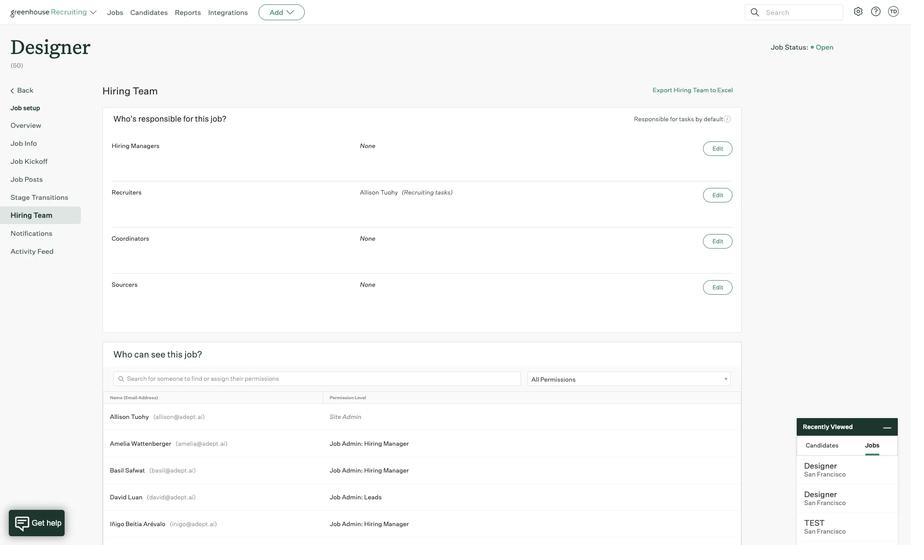 Task type: vqa. For each thing, say whether or not it's contained in the screenshot.
ID
no



Task type: locate. For each thing, give the bounding box(es) containing it.
this
[[195, 114, 209, 124], [167, 349, 183, 360]]

0 horizontal spatial allison
[[110, 413, 130, 421]]

edit for hiring managers
[[713, 145, 724, 152]]

0 vertical spatial tuohy
[[381, 189, 398, 196]]

1 vertical spatial designer san francisco
[[804, 490, 846, 508]]

job? for who's responsible for this job?
[[211, 114, 226, 124]]

1 manager from the top
[[384, 440, 409, 448]]

none edit for sourcers
[[360, 281, 724, 291]]

reports link
[[175, 8, 201, 17]]

0 horizontal spatial tuohy
[[131, 413, 149, 421]]

job admin: hiring manager up leads
[[330, 467, 409, 474]]

2 row from the top
[[103, 404, 741, 430]]

(david@adept.ai)
[[147, 494, 196, 501]]

row containing allison tuohy
[[103, 404, 741, 430]]

candidates inside tab list
[[806, 442, 839, 449]]

hiring team up notifications
[[11, 211, 52, 220]]

2 vertical spatial manager
[[384, 521, 409, 528]]

0 horizontal spatial candidates
[[130, 8, 168, 17]]

admin: down admin
[[342, 440, 363, 448]]

0 vertical spatial designer san francisco
[[804, 461, 846, 479]]

add
[[270, 8, 283, 17]]

all permissions
[[532, 376, 576, 383]]

2 vertical spatial none edit
[[360, 281, 724, 291]]

all permissions link
[[528, 372, 731, 387]]

3 edit button from the top
[[704, 234, 733, 249]]

2 edit from the top
[[713, 192, 724, 199]]

this for for
[[195, 114, 209, 124]]

status:
[[785, 42, 809, 51]]

1 horizontal spatial team
[[133, 85, 158, 97]]

6 row from the top
[[103, 511, 741, 538]]

3 job admin: hiring manager from the top
[[330, 521, 409, 528]]

team left to
[[693, 86, 709, 94]]

edit for sourcers
[[713, 284, 724, 291]]

1 vertical spatial manager
[[384, 467, 409, 474]]

reports
[[175, 8, 201, 17]]

1 designer san francisco from the top
[[804, 461, 846, 479]]

leads
[[364, 494, 382, 501]]

td button
[[889, 6, 899, 17]]

Search text field
[[764, 6, 835, 19]]

tab list
[[797, 437, 898, 456]]

job down the job admin: leads
[[330, 521, 341, 528]]

recently
[[803, 424, 830, 431]]

name (email address)
[[110, 395, 158, 401]]

0 vertical spatial job admin: hiring manager
[[330, 440, 409, 448]]

job? for who can see this job?
[[185, 349, 202, 360]]

san
[[804, 471, 816, 479], [804, 500, 816, 508], [804, 528, 816, 536]]

david luan (david@adept.ai)
[[110, 494, 196, 501]]

job admin: hiring manager down leads
[[330, 521, 409, 528]]

team down stage transitions link on the left of page
[[33, 211, 52, 220]]

who can see this job?
[[113, 349, 202, 360]]

candidates down recently viewed
[[806, 442, 839, 449]]

0 vertical spatial allison
[[360, 189, 379, 196]]

job kickoff link
[[11, 156, 77, 167]]

wattenberger
[[131, 440, 171, 448]]

row containing iñigo beitia arévalo
[[103, 511, 741, 538]]

permissions
[[541, 376, 576, 383]]

2 job admin: hiring manager from the top
[[330, 467, 409, 474]]

1 vertical spatial job?
[[185, 349, 202, 360]]

admin: down the job admin: leads
[[342, 521, 363, 528]]

0 horizontal spatial hiring team
[[11, 211, 52, 220]]

4 row from the top
[[103, 458, 741, 484]]

designer down recently
[[804, 461, 837, 471]]

manager
[[384, 440, 409, 448], [384, 467, 409, 474], [384, 521, 409, 528]]

admin: for (amelia@adept.ai)
[[342, 440, 363, 448]]

(email
[[124, 395, 137, 401]]

this right see at the bottom left
[[167, 349, 183, 360]]

this right the "responsible"
[[195, 114, 209, 124]]

job left leads
[[330, 494, 341, 501]]

1 edit from the top
[[713, 145, 724, 152]]

edit button for recruiters
[[704, 188, 733, 203]]

none
[[360, 142, 376, 149], [360, 235, 376, 242], [360, 281, 376, 288]]

admin:
[[342, 440, 363, 448], [342, 467, 363, 474], [342, 494, 363, 501], [342, 521, 363, 528]]

0 horizontal spatial jobs
[[107, 8, 123, 17]]

tuohy
[[381, 189, 398, 196], [131, 413, 149, 421]]

responsible
[[138, 114, 182, 124]]

can
[[134, 349, 149, 360]]

tuohy for allison tuohy (allison@adept.ai)
[[131, 413, 149, 421]]

none edit for hiring managers
[[360, 142, 724, 152]]

who's
[[113, 114, 137, 124]]

david
[[110, 494, 127, 501]]

3 manager from the top
[[384, 521, 409, 528]]

0 vertical spatial this
[[195, 114, 209, 124]]

0 vertical spatial job?
[[211, 114, 226, 124]]

0 horizontal spatial team
[[33, 211, 52, 220]]

jobs
[[107, 8, 123, 17], [865, 442, 880, 449]]

admin: for (david@adept.ai)
[[342, 494, 363, 501]]

amelia
[[110, 440, 130, 448]]

(inigo@adept.ai)
[[170, 521, 217, 528]]

1 vertical spatial hiring team
[[11, 211, 52, 220]]

none for hiring managers
[[360, 142, 376, 149]]

cell inside grid
[[323, 538, 741, 546]]

1 vertical spatial candidates
[[806, 442, 839, 449]]

admin: left leads
[[342, 494, 363, 501]]

0 horizontal spatial this
[[167, 349, 183, 360]]

0 vertical spatial manager
[[384, 440, 409, 448]]

1 vertical spatial francisco
[[817, 500, 846, 508]]

francisco
[[817, 471, 846, 479], [817, 500, 846, 508], [817, 528, 846, 536]]

1 job admin: hiring manager from the top
[[330, 440, 409, 448]]

tuohy inside row
[[131, 413, 149, 421]]

basil safwat (basil@adept.ai)
[[110, 467, 196, 474]]

designer san francisco down recently viewed
[[804, 461, 846, 479]]

1 horizontal spatial candidates
[[806, 442, 839, 449]]

1 vertical spatial none edit
[[360, 235, 724, 245]]

1 row from the top
[[103, 392, 741, 404]]

1 vertical spatial san
[[804, 500, 816, 508]]

for left tasks
[[670, 115, 678, 123]]

3 admin: from the top
[[342, 494, 363, 501]]

admin: up the job admin: leads
[[342, 467, 363, 474]]

job admin: hiring manager for amelia wattenberger (amelia@adept.ai)
[[330, 440, 409, 448]]

job left the posts at left
[[11, 175, 23, 184]]

designer down greenhouse recruiting image
[[11, 33, 91, 59]]

address)
[[138, 395, 158, 401]]

for right the "responsible"
[[183, 114, 193, 124]]

3 none edit from the top
[[360, 281, 724, 291]]

1 horizontal spatial hiring team
[[102, 85, 158, 97]]

1 vertical spatial jobs
[[865, 442, 880, 449]]

viewed
[[831, 424, 853, 431]]

1 none edit from the top
[[360, 142, 724, 152]]

permission
[[330, 395, 354, 401]]

job admin: hiring manager
[[330, 440, 409, 448], [330, 467, 409, 474], [330, 521, 409, 528]]

1 horizontal spatial this
[[195, 114, 209, 124]]

jobs link
[[107, 8, 123, 17]]

edit
[[713, 145, 724, 152], [713, 192, 724, 199], [713, 238, 724, 245], [713, 284, 724, 291]]

job left kickoff
[[11, 157, 23, 166]]

3 san from the top
[[804, 528, 816, 536]]

job admin: hiring manager down admin
[[330, 440, 409, 448]]

2 vertical spatial francisco
[[817, 528, 846, 536]]

edit button
[[704, 141, 733, 156], [704, 188, 733, 203], [704, 234, 733, 249], [704, 280, 733, 295]]

manager for (inigo@adept.ai)
[[384, 521, 409, 528]]

notifications
[[11, 229, 53, 238]]

0 vertical spatial none edit
[[360, 142, 724, 152]]

5 row from the top
[[103, 485, 741, 511]]

2 none edit from the top
[[360, 235, 724, 245]]

hiring managers
[[112, 142, 160, 149]]

hiring team up "who's"
[[102, 85, 158, 97]]

hiring team
[[102, 85, 158, 97], [11, 211, 52, 220]]

tab list containing candidates
[[797, 437, 898, 456]]

tasks
[[679, 115, 694, 123]]

sourcers
[[112, 281, 138, 288]]

row
[[103, 392, 741, 404], [103, 404, 741, 430], [103, 431, 741, 457], [103, 458, 741, 484], [103, 485, 741, 511], [103, 511, 741, 538]]

row containing basil safwat
[[103, 458, 741, 484]]

arévalo
[[143, 521, 165, 528]]

back link
[[11, 85, 77, 96]]

3 francisco from the top
[[817, 528, 846, 536]]

3 none from the top
[[360, 281, 376, 288]]

1 vertical spatial allison
[[110, 413, 130, 421]]

managers
[[131, 142, 160, 149]]

2 manager from the top
[[384, 467, 409, 474]]

iñigo
[[110, 521, 124, 528]]

2 horizontal spatial team
[[693, 86, 709, 94]]

0 vertical spatial san
[[804, 471, 816, 479]]

0 vertical spatial none
[[360, 142, 376, 149]]

1 vertical spatial tuohy
[[131, 413, 149, 421]]

none for coordinators
[[360, 235, 376, 242]]

integrations link
[[208, 8, 248, 17]]

0 horizontal spatial job?
[[185, 349, 202, 360]]

(allison@adept.ai)
[[153, 413, 205, 421]]

1 horizontal spatial tuohy
[[381, 189, 398, 196]]

4 admin: from the top
[[342, 521, 363, 528]]

3 edit from the top
[[713, 238, 724, 245]]

cell
[[323, 538, 741, 546]]

responsible
[[634, 115, 669, 123]]

4 edit button from the top
[[704, 280, 733, 295]]

2 vertical spatial san
[[804, 528, 816, 536]]

2 vertical spatial none
[[360, 281, 376, 288]]

3 row from the top
[[103, 431, 741, 457]]

who
[[113, 349, 132, 360]]

1 none from the top
[[360, 142, 376, 149]]

by
[[696, 115, 703, 123]]

0 vertical spatial francisco
[[817, 471, 846, 479]]

job status:
[[771, 42, 809, 51]]

grid
[[103, 392, 741, 546]]

designer up "test"
[[804, 490, 837, 500]]

safwat
[[125, 467, 145, 474]]

designer san francisco up "test"
[[804, 490, 846, 508]]

4 edit from the top
[[713, 284, 724, 291]]

stage
[[11, 193, 30, 202]]

2 none from the top
[[360, 235, 376, 242]]

2 edit button from the top
[[704, 188, 733, 203]]

1 francisco from the top
[[817, 471, 846, 479]]

1 horizontal spatial allison
[[360, 189, 379, 196]]

all
[[532, 376, 539, 383]]

edit button for coordinators
[[704, 234, 733, 249]]

2 vertical spatial job admin: hiring manager
[[330, 521, 409, 528]]

job posts link
[[11, 174, 77, 185]]

designer
[[11, 33, 91, 59], [804, 461, 837, 471], [804, 490, 837, 500]]

1 horizontal spatial job?
[[211, 114, 226, 124]]

1 horizontal spatial jobs
[[865, 442, 880, 449]]

posts
[[25, 175, 43, 184]]

site admin
[[330, 413, 362, 421]]

1 vertical spatial this
[[167, 349, 183, 360]]

team up the "responsible"
[[133, 85, 158, 97]]

1 edit button from the top
[[704, 141, 733, 156]]

allison for allison tuohy (allison@adept.ai)
[[110, 413, 130, 421]]

job admin: hiring manager for basil safwat (basil@adept.ai)
[[330, 467, 409, 474]]

row containing name (email address)
[[103, 392, 741, 404]]

0 vertical spatial candidates
[[130, 8, 168, 17]]

grid containing allison tuohy
[[103, 392, 741, 546]]

job up the job admin: leads
[[330, 467, 341, 474]]

recruiters
[[112, 189, 142, 196]]

1 admin: from the top
[[342, 440, 363, 448]]

name
[[110, 395, 123, 401]]

edit for coordinators
[[713, 238, 724, 245]]

1 vertical spatial none
[[360, 235, 376, 242]]

allison tuohy
[[360, 189, 398, 196]]

candidates right jobs link
[[130, 8, 168, 17]]

1 vertical spatial job admin: hiring manager
[[330, 467, 409, 474]]

1 san from the top
[[804, 471, 816, 479]]

2 admin: from the top
[[342, 467, 363, 474]]



Task type: describe. For each thing, give the bounding box(es) containing it.
activity feed link
[[11, 246, 77, 257]]

job admin: leads
[[330, 494, 382, 501]]

job setup
[[11, 104, 40, 112]]

notifications link
[[11, 228, 77, 239]]

hiring team link
[[11, 210, 77, 221]]

td button
[[887, 4, 901, 18]]

back
[[17, 86, 34, 94]]

export hiring team to excel
[[653, 86, 733, 94]]

2 francisco from the top
[[817, 500, 846, 508]]

add button
[[259, 4, 305, 20]]

job posts
[[11, 175, 43, 184]]

basil
[[110, 467, 124, 474]]

jobs inside tab list
[[865, 442, 880, 449]]

job down 'site'
[[330, 440, 341, 448]]

iñigo beitia arévalo (inigo@adept.ai)
[[110, 521, 217, 528]]

site
[[330, 413, 341, 421]]

row containing amelia wattenberger
[[103, 431, 741, 457]]

candidates link
[[130, 8, 168, 17]]

designer link
[[11, 25, 91, 61]]

0 horizontal spatial for
[[183, 114, 193, 124]]

export
[[653, 86, 673, 94]]

td
[[890, 8, 897, 15]]

permission level
[[330, 395, 366, 401]]

1 horizontal spatial for
[[670, 115, 678, 123]]

francisco inside test san francisco
[[817, 528, 846, 536]]

job info
[[11, 139, 37, 148]]

0 vertical spatial jobs
[[107, 8, 123, 17]]

integrations
[[208, 8, 248, 17]]

1 vertical spatial designer
[[804, 461, 837, 471]]

who's responsible for this job?
[[113, 114, 226, 124]]

admin: for (inigo@adept.ai)
[[342, 521, 363, 528]]

none for sourcers
[[360, 281, 376, 288]]

configure image
[[853, 6, 864, 17]]

job left 'status:'
[[771, 42, 784, 51]]

manager for (basil@adept.ai)
[[384, 467, 409, 474]]

0 vertical spatial designer
[[11, 33, 91, 59]]

luan
[[128, 494, 143, 501]]

san inside test san francisco
[[804, 528, 816, 536]]

recently viewed
[[803, 424, 853, 431]]

activity feed
[[11, 247, 54, 256]]

this for see
[[167, 349, 183, 360]]

excel
[[718, 86, 733, 94]]

row containing david luan
[[103, 485, 741, 511]]

transitions
[[31, 193, 68, 202]]

job info link
[[11, 138, 77, 149]]

2 vertical spatial designer
[[804, 490, 837, 500]]

level
[[355, 395, 366, 401]]

allison for allison tuohy
[[360, 189, 379, 196]]

job kickoff
[[11, 157, 47, 166]]

setup
[[23, 104, 40, 112]]

test san francisco
[[804, 519, 846, 536]]

default
[[704, 115, 724, 123]]

stage transitions link
[[11, 192, 77, 203]]

stage transitions
[[11, 193, 68, 202]]

allison tuohy (allison@adept.ai)
[[110, 413, 205, 421]]

(50)
[[11, 62, 23, 69]]

feed
[[37, 247, 54, 256]]

(basil@adept.ai)
[[149, 467, 196, 474]]

(amelia@adept.ai)
[[176, 440, 228, 448]]

overview
[[11, 121, 41, 130]]

none edit for coordinators
[[360, 235, 724, 245]]

edit inside button
[[713, 192, 724, 199]]

responsible for tasks by default
[[634, 115, 724, 123]]

edit button for sourcers
[[704, 280, 733, 295]]

activity
[[11, 247, 36, 256]]

2 san from the top
[[804, 500, 816, 508]]

job left info
[[11, 139, 23, 148]]

manager for (amelia@adept.ai)
[[384, 440, 409, 448]]

edit button for hiring managers
[[704, 141, 733, 156]]

2 designer san francisco from the top
[[804, 490, 846, 508]]

0 vertical spatial hiring team
[[102, 85, 158, 97]]

info
[[25, 139, 37, 148]]

greenhouse recruiting image
[[11, 7, 90, 18]]

overview link
[[11, 120, 77, 130]]

tuohy for allison tuohy
[[381, 189, 398, 196]]

coordinators
[[112, 235, 149, 242]]

to
[[710, 86, 716, 94]]

admin
[[343, 413, 362, 421]]

designer (50)
[[11, 33, 91, 69]]

test
[[804, 519, 825, 528]]

job admin: hiring manager for iñigo beitia arévalo (inigo@adept.ai)
[[330, 521, 409, 528]]

Search for someone to find or assign their permissions text field
[[113, 372, 521, 386]]

see
[[151, 349, 165, 360]]

open
[[816, 42, 834, 51]]

amelia wattenberger (amelia@adept.ai)
[[110, 440, 228, 448]]

beitia
[[126, 521, 142, 528]]

job left setup
[[11, 104, 22, 112]]

export hiring team to excel link
[[653, 86, 733, 94]]

admin: for (basil@adept.ai)
[[342, 467, 363, 474]]



